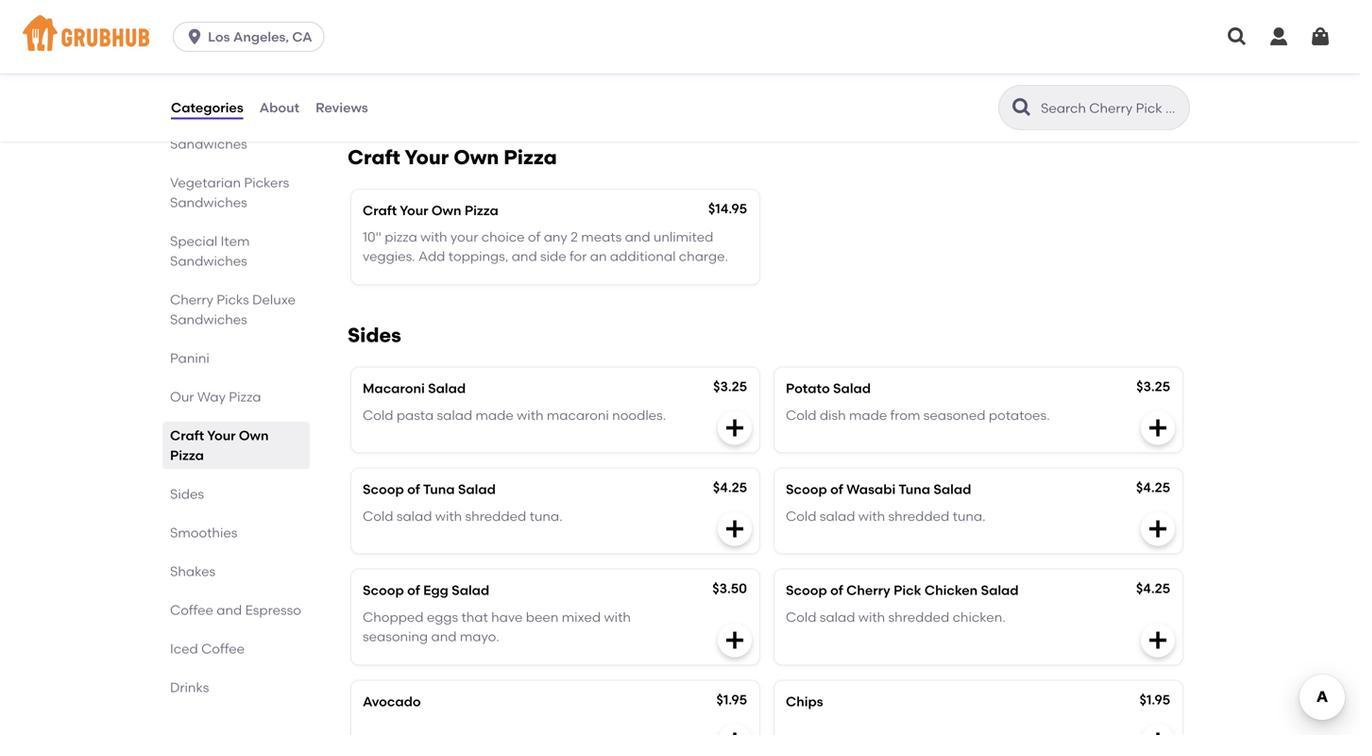 Task type: describe. For each thing, give the bounding box(es) containing it.
2 vertical spatial craft your own pizza
[[170, 428, 269, 464]]

chopped eggs that have been mixed with seasoning and mayo.
[[363, 610, 631, 645]]

1 horizontal spatial cherry
[[847, 583, 891, 599]]

smoothies
[[170, 525, 237, 541]]

scoop for scoop of cherry pick chicken salad
[[786, 583, 827, 599]]

pineapple.
[[504, 70, 573, 86]]

our way pizza
[[170, 389, 261, 405]]

canadian
[[363, 70, 428, 86]]

been
[[526, 610, 559, 626]]

drinks
[[170, 680, 209, 696]]

Search Cherry Pick Cafe search field
[[1039, 99, 1184, 117]]

about
[[259, 100, 300, 116]]

panini
[[170, 350, 210, 367]]

$3.25 for cold pasta salad made with macaroni noodles.
[[713, 379, 747, 395]]

cold salad with shredded tuna. for tuna
[[363, 509, 563, 525]]

mixed
[[562, 610, 601, 626]]

bacon
[[431, 70, 472, 86]]

of inside 10" pizza with your choice of any 2 meats and unlimited veggies. add toppings, and side for an additional charge.
[[528, 229, 541, 245]]

categories button
[[170, 74, 244, 142]]

espresso
[[245, 603, 301, 619]]

pick
[[894, 583, 922, 599]]

with for scoop of cherry pick chicken salad
[[859, 610, 885, 626]]

and inside organic tomato sauce, mozzarella cheese, canadian bacon and pineapple.
[[476, 70, 501, 86]]

0 horizontal spatial sides
[[170, 487, 204, 503]]

los angeles, ca button
[[173, 22, 332, 52]]

salad up that
[[452, 583, 490, 599]]

veggies.
[[363, 248, 415, 264]]

$14.95
[[708, 201, 747, 217]]

avocado for avocado
[[363, 694, 421, 711]]

svg image inside the main navigation navigation
[[1309, 26, 1332, 48]]

salad for scoop of tuna salad
[[397, 509, 432, 525]]

10"
[[363, 229, 382, 245]]

pizza down pineapple.
[[504, 145, 557, 169]]

chicken.
[[953, 610, 1006, 626]]

your
[[451, 229, 478, 245]]

cheese,
[[587, 51, 637, 67]]

of for scoop of cherry pick chicken salad
[[830, 583, 843, 599]]

additional
[[610, 248, 676, 264]]

from
[[890, 408, 921, 424]]

about button
[[259, 74, 300, 142]]

potato salad
[[786, 381, 871, 397]]

sauce,
[[469, 51, 511, 67]]

shredded for pick
[[889, 610, 950, 626]]

pickers for vegetarian pickers sandwiches
[[244, 175, 289, 191]]

1 vertical spatial craft
[[363, 203, 397, 219]]

eggs
[[427, 610, 458, 626]]

scoop of egg salad
[[363, 583, 490, 599]]

pizza
[[385, 229, 417, 245]]

2
[[571, 229, 578, 245]]

salad for scoop of cherry pick chicken salad
[[820, 610, 855, 626]]

own inside craft your own pizza
[[239, 428, 269, 444]]

shakes
[[170, 564, 216, 580]]

1 made from the left
[[476, 408, 514, 424]]

cold for scoop of wasabi tuna salad
[[786, 509, 817, 525]]

svg image inside los angeles, ca button
[[185, 27, 204, 46]]

an
[[590, 248, 607, 264]]

0 vertical spatial craft
[[348, 145, 400, 169]]

deluxe
[[252, 292, 296, 308]]

seasoning
[[363, 629, 428, 645]]

scoop for scoop of tuna salad
[[363, 482, 404, 498]]

los angeles, ca
[[208, 29, 312, 45]]

shredded for salad
[[465, 509, 526, 525]]

ca
[[292, 29, 312, 45]]

cold for scoop of cherry pick chicken salad
[[786, 610, 817, 626]]

salad up dish at the bottom of page
[[833, 381, 871, 397]]

macaroni salad
[[363, 381, 466, 397]]

macaroni
[[547, 408, 609, 424]]

picks
[[217, 292, 249, 308]]

organic
[[363, 51, 415, 67]]

0 vertical spatial own
[[454, 145, 499, 169]]

salad up pasta
[[428, 381, 466, 397]]

wasabi
[[847, 482, 896, 498]]

iced coffee
[[170, 641, 245, 658]]

organic tomato sauce, mozzarella cheese, canadian bacon and pineapple.
[[363, 51, 637, 86]]

egg
[[423, 583, 449, 599]]

choice
[[482, 229, 525, 245]]

shredded for tuna
[[889, 509, 950, 525]]

$4.25 for salad
[[1136, 480, 1171, 496]]

and left espresso
[[217, 603, 242, 619]]

for
[[570, 248, 587, 264]]

charge.
[[679, 248, 728, 264]]

categories
[[171, 100, 243, 116]]

pizza up your
[[465, 203, 499, 219]]

sandwiches inside cherry picks deluxe sandwiches
[[170, 312, 247, 328]]



Task type: vqa. For each thing, say whether or not it's contained in the screenshot.
Pizza
yes



Task type: locate. For each thing, give the bounding box(es) containing it.
pickers inside avocado pickers sandwiches
[[231, 116, 276, 132]]

1 $1.95 from the left
[[717, 693, 747, 709]]

avocado down categories
[[170, 116, 227, 132]]

2 tuna. from the left
[[953, 509, 986, 525]]

tuna. for scoop of tuna salad
[[530, 509, 563, 525]]

craft your own pizza down our way pizza
[[170, 428, 269, 464]]

with
[[421, 229, 447, 245], [517, 408, 544, 424], [435, 509, 462, 525], [859, 509, 885, 525], [604, 610, 631, 626], [859, 610, 885, 626]]

1 horizontal spatial avocado
[[363, 694, 421, 711]]

noodles.
[[612, 408, 666, 424]]

pickers right vegetarian
[[244, 175, 289, 191]]

scoop for scoop of wasabi tuna salad
[[786, 482, 827, 498]]

pizza down 'our' on the bottom left
[[170, 448, 204, 464]]

and down "eggs"
[[431, 629, 457, 645]]

pizza right way
[[229, 389, 261, 405]]

1 horizontal spatial made
[[849, 408, 887, 424]]

add
[[419, 248, 445, 264]]

special item sandwiches
[[170, 233, 250, 269]]

scoop right $3.50
[[786, 583, 827, 599]]

tuna down pasta
[[423, 482, 455, 498]]

avocado pickers sandwiches
[[170, 116, 276, 152]]

side
[[540, 248, 567, 264]]

reviews button
[[315, 74, 369, 142]]

dish
[[820, 408, 846, 424]]

2 vertical spatial svg image
[[1147, 731, 1170, 736]]

salad down cold pasta salad made with macaroni noodles.
[[458, 482, 496, 498]]

chopped
[[363, 610, 424, 626]]

0 vertical spatial your
[[405, 145, 449, 169]]

$3.25 for cold dish made from seasoned potatoes.
[[1137, 379, 1171, 395]]

salad down scoop of cherry pick chicken salad
[[820, 610, 855, 626]]

1 $3.25 from the left
[[713, 379, 747, 395]]

craft inside craft your own pizza
[[170, 428, 204, 444]]

cold up chips on the bottom right
[[786, 610, 817, 626]]

cold salad with shredded tuna.
[[363, 509, 563, 525], [786, 509, 986, 525]]

organic tomato sauce, mozzarella cheese, canadian bacon and pineapple. button
[[351, 11, 760, 107]]

scoop left wasabi
[[786, 482, 827, 498]]

cold for scoop of tuna salad
[[363, 509, 393, 525]]

0 horizontal spatial made
[[476, 408, 514, 424]]

$4.25
[[713, 480, 747, 496], [1136, 480, 1171, 496], [1136, 581, 1171, 597]]

meats
[[581, 229, 622, 245]]

0 vertical spatial svg image
[[1309, 26, 1332, 48]]

1 tuna from the left
[[423, 482, 455, 498]]

1 horizontal spatial $3.25
[[1137, 379, 1171, 395]]

0 horizontal spatial avocado
[[170, 116, 227, 132]]

0 vertical spatial coffee
[[170, 603, 213, 619]]

2 cold salad with shredded tuna. from the left
[[786, 509, 986, 525]]

iced
[[170, 641, 198, 658]]

item
[[221, 233, 250, 249]]

craft down 'our' on the bottom left
[[170, 428, 204, 444]]

of down pasta
[[407, 482, 420, 498]]

shredded down pick
[[889, 610, 950, 626]]

1 vertical spatial svg image
[[1147, 630, 1170, 652]]

1 cold salad with shredded tuna. from the left
[[363, 509, 563, 525]]

with down scoop of tuna salad
[[435, 509, 462, 525]]

2 made from the left
[[849, 408, 887, 424]]

cold for potato salad
[[786, 408, 817, 424]]

reviews
[[316, 100, 368, 116]]

made right dish at the bottom of page
[[849, 408, 887, 424]]

tomato
[[418, 51, 466, 67]]

cold pasta salad made with macaroni noodles.
[[363, 408, 666, 424]]

have
[[491, 610, 523, 626]]

pizza
[[504, 145, 557, 169], [465, 203, 499, 219], [229, 389, 261, 405], [170, 448, 204, 464]]

svg image
[[1309, 26, 1332, 48], [1147, 630, 1170, 652], [1147, 731, 1170, 736]]

with up add
[[421, 229, 447, 245]]

your up pizza
[[400, 203, 428, 219]]

cherry picks deluxe sandwiches
[[170, 292, 296, 328]]

0 vertical spatial sides
[[348, 324, 401, 348]]

craft your own pizza up pizza
[[363, 203, 499, 219]]

shredded down scoop of wasabi tuna salad
[[889, 509, 950, 525]]

1 vertical spatial your
[[400, 203, 428, 219]]

cold salad with shredded tuna. down scoop of tuna salad
[[363, 509, 563, 525]]

main navigation navigation
[[0, 0, 1360, 74]]

1 horizontal spatial sides
[[348, 324, 401, 348]]

search icon image
[[1011, 96, 1034, 119]]

coffee right "iced"
[[201, 641, 245, 658]]

sandwiches down special
[[170, 253, 247, 269]]

1 horizontal spatial $1.95
[[1140, 693, 1171, 709]]

craft your own pizza
[[348, 145, 557, 169], [363, 203, 499, 219], [170, 428, 269, 464]]

$3.50
[[713, 581, 747, 597]]

1 vertical spatial pickers
[[244, 175, 289, 191]]

cold salad with shredded tuna. down scoop of wasabi tuna salad
[[786, 509, 986, 525]]

salad right pasta
[[437, 408, 472, 424]]

your inside craft your own pizza
[[207, 428, 236, 444]]

$1.95 for avocado
[[717, 693, 747, 709]]

1 tuna. from the left
[[530, 509, 563, 525]]

$1.95 for chips
[[1140, 693, 1171, 709]]

sides
[[348, 324, 401, 348], [170, 487, 204, 503]]

cold down potato
[[786, 408, 817, 424]]

sandwiches inside avocado pickers sandwiches
[[170, 136, 247, 152]]

0 vertical spatial avocado
[[170, 116, 227, 132]]

with right mixed
[[604, 610, 631, 626]]

vegetarian
[[170, 175, 241, 191]]

cherry inside cherry picks deluxe sandwiches
[[170, 292, 213, 308]]

with left macaroni
[[517, 408, 544, 424]]

of left wasabi
[[830, 482, 843, 498]]

way
[[197, 389, 226, 405]]

1 horizontal spatial tuna.
[[953, 509, 986, 525]]

0 vertical spatial pickers
[[231, 116, 276, 132]]

and up additional
[[625, 229, 650, 245]]

any
[[544, 229, 568, 245]]

sandwiches for special
[[170, 253, 247, 269]]

svg image for $1.95
[[1147, 731, 1170, 736]]

angeles,
[[233, 29, 289, 45]]

1 vertical spatial sides
[[170, 487, 204, 503]]

own
[[454, 145, 499, 169], [432, 203, 462, 219], [239, 428, 269, 444]]

toppings,
[[448, 248, 509, 264]]

salad
[[437, 408, 472, 424], [397, 509, 432, 525], [820, 509, 855, 525], [820, 610, 855, 626]]

vegetarian pickers sandwiches
[[170, 175, 289, 211]]

2 vertical spatial own
[[239, 428, 269, 444]]

0 horizontal spatial cherry
[[170, 292, 213, 308]]

salad down seasoned at the right of the page
[[934, 482, 972, 498]]

$4.25 for chicken
[[1136, 581, 1171, 597]]

of for scoop of egg salad
[[407, 583, 420, 599]]

0 vertical spatial craft your own pizza
[[348, 145, 557, 169]]

cold down scoop of tuna salad
[[363, 509, 393, 525]]

scoop down pasta
[[363, 482, 404, 498]]

tuna
[[423, 482, 455, 498], [899, 482, 931, 498]]

scoop for scoop of egg salad
[[363, 583, 404, 599]]

tuna right wasabi
[[899, 482, 931, 498]]

pickers inside vegetarian pickers sandwiches
[[244, 175, 289, 191]]

and down the sauce,
[[476, 70, 501, 86]]

pasta
[[397, 408, 434, 424]]

10" pizza with your choice of any 2 meats and unlimited veggies. add toppings, and side for an additional charge.
[[363, 229, 728, 264]]

1 vertical spatial own
[[432, 203, 462, 219]]

4 sandwiches from the top
[[170, 312, 247, 328]]

sandwiches
[[170, 136, 247, 152], [170, 195, 247, 211], [170, 253, 247, 269], [170, 312, 247, 328]]

sandwiches down picks
[[170, 312, 247, 328]]

unlimited
[[654, 229, 714, 245]]

your down bacon
[[405, 145, 449, 169]]

sandwiches down vegetarian
[[170, 195, 247, 211]]

coffee and espresso
[[170, 603, 301, 619]]

and down choice
[[512, 248, 537, 264]]

2 tuna from the left
[[899, 482, 931, 498]]

of for scoop of tuna salad
[[407, 482, 420, 498]]

0 horizontal spatial $3.25
[[713, 379, 747, 395]]

sandwiches down categories
[[170, 136, 247, 152]]

salad down wasabi
[[820, 509, 855, 525]]

scoop up chopped
[[363, 583, 404, 599]]

tuna.
[[530, 509, 563, 525], [953, 509, 986, 525]]

shredded down scoop of tuna salad
[[465, 509, 526, 525]]

of
[[528, 229, 541, 245], [407, 482, 420, 498], [830, 482, 843, 498], [407, 583, 420, 599], [830, 583, 843, 599]]

mozzarella
[[515, 51, 584, 67]]

1 sandwiches from the top
[[170, 136, 247, 152]]

sides up smoothies
[[170, 487, 204, 503]]

los
[[208, 29, 230, 45]]

scoop of cherry pick chicken salad
[[786, 583, 1019, 599]]

coffee down shakes
[[170, 603, 213, 619]]

1 vertical spatial coffee
[[201, 641, 245, 658]]

0 horizontal spatial cold salad with shredded tuna.
[[363, 509, 563, 525]]

scoop of wasabi tuna salad
[[786, 482, 972, 498]]

shredded
[[465, 509, 526, 525], [889, 509, 950, 525], [889, 610, 950, 626]]

sandwiches inside special item sandwiches
[[170, 253, 247, 269]]

avocado for avocado pickers sandwiches
[[170, 116, 227, 132]]

2 sandwiches from the top
[[170, 195, 247, 211]]

chicken
[[925, 583, 978, 599]]

made right pasta
[[476, 408, 514, 424]]

scoop
[[363, 482, 404, 498], [786, 482, 827, 498], [363, 583, 404, 599], [786, 583, 827, 599]]

cold dish made from seasoned potatoes.
[[786, 408, 1050, 424]]

of up cold salad with shredded chicken.
[[830, 583, 843, 599]]

with inside chopped eggs that have been mixed with seasoning and mayo.
[[604, 610, 631, 626]]

1 vertical spatial avocado
[[363, 694, 421, 711]]

cherry left picks
[[170, 292, 213, 308]]

1 horizontal spatial cold salad with shredded tuna.
[[786, 509, 986, 525]]

0 vertical spatial cherry
[[170, 292, 213, 308]]

with inside 10" pizza with your choice of any 2 meats and unlimited veggies. add toppings, and side for an additional charge.
[[421, 229, 447, 245]]

2 $3.25 from the left
[[1137, 379, 1171, 395]]

seasoned
[[924, 408, 986, 424]]

our
[[170, 389, 194, 405]]

salad up chicken.
[[981, 583, 1019, 599]]

$3.25
[[713, 379, 747, 395], [1137, 379, 1171, 395]]

avocado down seasoning on the left
[[363, 694, 421, 711]]

sandwiches for vegetarian
[[170, 195, 247, 211]]

your down our way pizza
[[207, 428, 236, 444]]

coffee
[[170, 603, 213, 619], [201, 641, 245, 658]]

cherry
[[170, 292, 213, 308], [847, 583, 891, 599]]

of left any
[[528, 229, 541, 245]]

svg image for $4.25
[[1147, 630, 1170, 652]]

salad for scoop of wasabi tuna salad
[[820, 509, 855, 525]]

with down wasabi
[[859, 509, 885, 525]]

made
[[476, 408, 514, 424], [849, 408, 887, 424]]

2 vertical spatial craft
[[170, 428, 204, 444]]

with for scoop of wasabi tuna salad
[[859, 509, 885, 525]]

sandwiches inside vegetarian pickers sandwiches
[[170, 195, 247, 211]]

1 vertical spatial craft your own pizza
[[363, 203, 499, 219]]

with down scoop of cherry pick chicken salad
[[859, 610, 885, 626]]

and inside chopped eggs that have been mixed with seasoning and mayo.
[[431, 629, 457, 645]]

0 horizontal spatial tuna
[[423, 482, 455, 498]]

that
[[461, 610, 488, 626]]

pickers
[[231, 116, 276, 132], [244, 175, 289, 191]]

of for scoop of wasabi tuna salad
[[830, 482, 843, 498]]

avocado inside avocado pickers sandwiches
[[170, 116, 227, 132]]

cold down scoop of wasabi tuna salad
[[786, 509, 817, 525]]

2 $1.95 from the left
[[1140, 693, 1171, 709]]

3 sandwiches from the top
[[170, 253, 247, 269]]

salad down scoop of tuna salad
[[397, 509, 432, 525]]

sandwiches for avocado
[[170, 136, 247, 152]]

craft
[[348, 145, 400, 169], [363, 203, 397, 219], [170, 428, 204, 444]]

svg image
[[1226, 26, 1249, 48], [1268, 26, 1291, 48], [185, 27, 204, 46], [724, 71, 746, 93], [724, 417, 746, 440], [1147, 417, 1170, 440], [724, 518, 746, 541], [1147, 518, 1170, 541], [724, 630, 746, 652], [724, 731, 746, 736]]

pickers for avocado pickers sandwiches
[[231, 116, 276, 132]]

pickers down about
[[231, 116, 276, 132]]

with for craft your own pizza
[[421, 229, 447, 245]]

and
[[476, 70, 501, 86], [625, 229, 650, 245], [512, 248, 537, 264], [217, 603, 242, 619], [431, 629, 457, 645]]

0 horizontal spatial tuna.
[[530, 509, 563, 525]]

sides up macaroni
[[348, 324, 401, 348]]

potato
[[786, 381, 830, 397]]

craft your own pizza down bacon
[[348, 145, 557, 169]]

tuna. for scoop of wasabi tuna salad
[[953, 509, 986, 525]]

chips
[[786, 694, 823, 711]]

cold salad with shredded chicken.
[[786, 610, 1006, 626]]

2 vertical spatial your
[[207, 428, 236, 444]]

cold for macaroni salad
[[363, 408, 393, 424]]

craft down reviews button
[[348, 145, 400, 169]]

special
[[170, 233, 218, 249]]

craft up 10"
[[363, 203, 397, 219]]

with for scoop of tuna salad
[[435, 509, 462, 525]]

cold down macaroni
[[363, 408, 393, 424]]

0 horizontal spatial $1.95
[[717, 693, 747, 709]]

macaroni
[[363, 381, 425, 397]]

salad
[[428, 381, 466, 397], [833, 381, 871, 397], [458, 482, 496, 498], [934, 482, 972, 498], [452, 583, 490, 599], [981, 583, 1019, 599]]

cherry up cold salad with shredded chicken.
[[847, 583, 891, 599]]

scoop of tuna salad
[[363, 482, 496, 498]]

potatoes.
[[989, 408, 1050, 424]]

1 vertical spatial cherry
[[847, 583, 891, 599]]

of left egg
[[407, 583, 420, 599]]

1 horizontal spatial tuna
[[899, 482, 931, 498]]

mayo.
[[460, 629, 499, 645]]

cold salad with shredded tuna. for wasabi
[[786, 509, 986, 525]]



